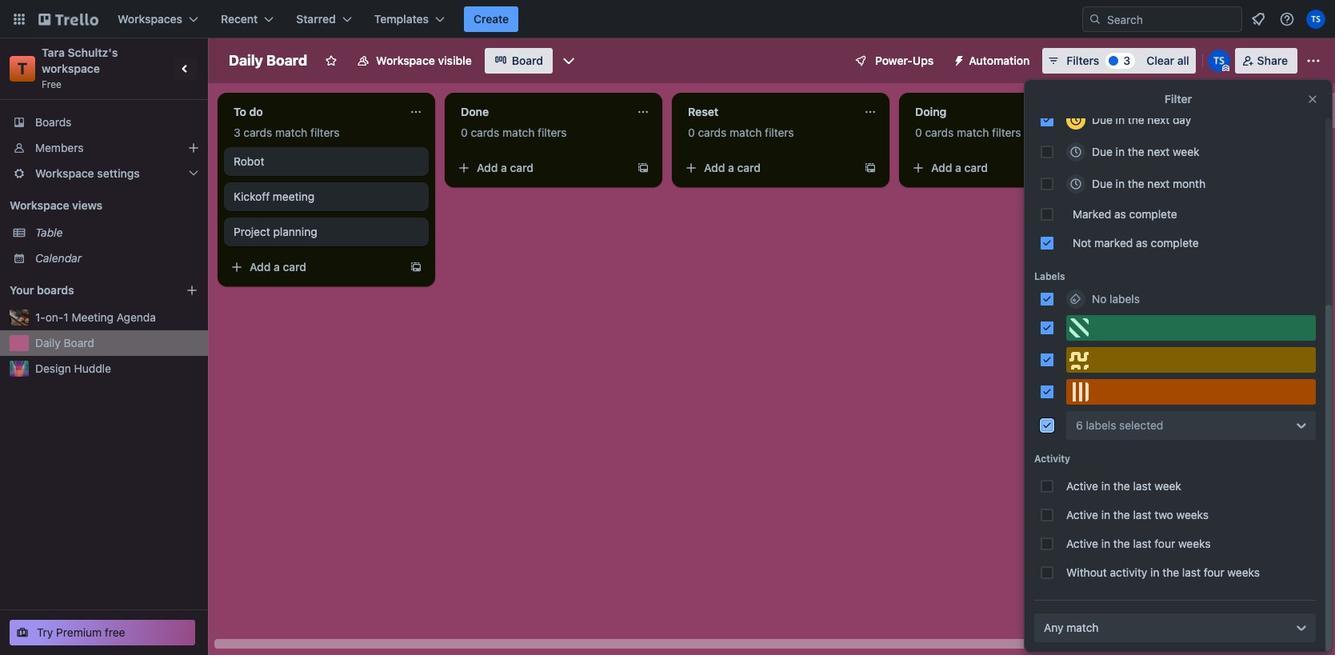 Task type: locate. For each thing, give the bounding box(es) containing it.
card down doing text box at top
[[965, 161, 988, 174]]

daily board inside board name text box
[[229, 52, 307, 69]]

in up active in the last two weeks
[[1101, 479, 1111, 493]]

add a card button down done text box
[[451, 155, 630, 181]]

card for doing
[[965, 161, 988, 174]]

your
[[10, 283, 34, 297]]

1 horizontal spatial daily
[[229, 52, 263, 69]]

filters for to do
[[310, 126, 340, 139]]

0 down doing
[[915, 126, 922, 139]]

1 create from template… image from the left
[[637, 162, 650, 174]]

without
[[1067, 566, 1107, 579]]

0 vertical spatial tara schultz (taraschultz7) image
[[1307, 10, 1326, 29]]

2 create from template… image from the left
[[864, 162, 877, 174]]

cards for reset
[[698, 126, 727, 139]]

1 vertical spatial active
[[1067, 508, 1098, 522]]

board up design huddle
[[64, 336, 94, 350]]

0 vertical spatial workspace
[[376, 54, 435, 67]]

filters
[[310, 126, 340, 139], [538, 126, 567, 139], [765, 126, 794, 139], [992, 126, 1021, 139]]

filters for doing
[[992, 126, 1021, 139]]

last for two
[[1133, 508, 1152, 522]]

due up due in the next week
[[1092, 113, 1113, 126]]

2 cards from the left
[[471, 126, 500, 139]]

add a card button down project planning link
[[224, 254, 403, 280]]

daily
[[229, 52, 263, 69], [35, 336, 61, 350]]

automation
[[969, 54, 1030, 67]]

0 down reset
[[688, 126, 695, 139]]

recent
[[221, 12, 258, 26]]

2 horizontal spatial board
[[512, 54, 543, 67]]

visible
[[438, 54, 472, 67]]

planning
[[273, 225, 317, 238]]

last for four
[[1133, 537, 1152, 550]]

sm image
[[947, 48, 969, 70]]

create from template… image
[[410, 261, 422, 274]]

complete
[[1129, 207, 1177, 221], [1151, 236, 1199, 250]]

tara schultz (taraschultz7) image inside primary element
[[1307, 10, 1326, 29]]

the
[[1128, 113, 1145, 126], [1128, 145, 1145, 158], [1128, 177, 1145, 190], [1114, 479, 1130, 493], [1114, 508, 1130, 522], [1114, 537, 1130, 550], [1163, 566, 1179, 579]]

1 filters from the left
[[310, 126, 340, 139]]

due for due in the next week
[[1092, 145, 1113, 158]]

add for to do
[[250, 260, 271, 274]]

3 left clear
[[1124, 54, 1131, 67]]

cards down doing
[[925, 126, 954, 139]]

1 vertical spatial labels
[[1086, 418, 1116, 432]]

2 vertical spatial weeks
[[1228, 566, 1260, 579]]

add a card down doing
[[931, 161, 988, 174]]

add down project
[[250, 260, 271, 274]]

1 vertical spatial 3
[[234, 126, 241, 139]]

add a card
[[477, 161, 534, 174], [704, 161, 761, 174], [931, 161, 988, 174], [250, 260, 306, 274]]

workspace inside button
[[376, 54, 435, 67]]

1 vertical spatial weeks
[[1179, 537, 1211, 550]]

1 active from the top
[[1067, 479, 1098, 493]]

add another list button
[[1127, 93, 1335, 128]]

match for done
[[503, 126, 535, 139]]

customize views image
[[561, 53, 577, 69]]

next for day
[[1148, 113, 1170, 126]]

kickoff
[[234, 190, 270, 203]]

last
[[1133, 479, 1152, 493], [1133, 508, 1152, 522], [1133, 537, 1152, 550], [1182, 566, 1201, 579]]

3 create from template… image from the left
[[1091, 162, 1104, 174]]

0 cards match filters down done text box
[[461, 126, 567, 139]]

the for due in the next week
[[1128, 145, 1145, 158]]

1-on-1 meeting agenda link
[[35, 310, 198, 326]]

Doing text field
[[906, 99, 1082, 125]]

weeks for active in the last two weeks
[[1177, 508, 1209, 522]]

1 horizontal spatial tara schultz (taraschultz7) image
[[1307, 10, 1326, 29]]

0 vertical spatial weeks
[[1177, 508, 1209, 522]]

week for due in the next week
[[1173, 145, 1200, 158]]

views
[[72, 198, 102, 212]]

2 horizontal spatial 0
[[915, 126, 922, 139]]

workspace visible
[[376, 54, 472, 67]]

Search field
[[1102, 7, 1242, 31]]

3 down to
[[234, 126, 241, 139]]

2 vertical spatial due
[[1092, 177, 1113, 190]]

four
[[1155, 537, 1175, 550], [1204, 566, 1225, 579]]

card for reset
[[737, 161, 761, 174]]

tara schultz (taraschultz7) image right the all
[[1208, 50, 1230, 72]]

6 labels selected
[[1076, 418, 1164, 432]]

2 0 cards match filters from the left
[[688, 126, 794, 139]]

0 vertical spatial next
[[1148, 113, 1170, 126]]

primary element
[[0, 0, 1335, 38]]

0 horizontal spatial 0 cards match filters
[[461, 126, 567, 139]]

1 vertical spatial next
[[1148, 145, 1170, 158]]

0 vertical spatial 3
[[1124, 54, 1131, 67]]

1 vertical spatial daily
[[35, 336, 61, 350]]

2 filters from the left
[[538, 126, 567, 139]]

1 vertical spatial week
[[1155, 479, 1182, 493]]

1 horizontal spatial as
[[1136, 236, 1148, 250]]

last left two
[[1133, 508, 1152, 522]]

filters down done text box
[[538, 126, 567, 139]]

cards down done
[[471, 126, 500, 139]]

1 vertical spatial tara schultz (taraschultz7) image
[[1208, 50, 1230, 72]]

cards down reset
[[698, 126, 727, 139]]

0 down done
[[461, 126, 468, 139]]

two
[[1155, 508, 1174, 522]]

t
[[17, 59, 27, 78]]

1 vertical spatial due
[[1092, 145, 1113, 158]]

selected
[[1119, 418, 1164, 432]]

add down done
[[477, 161, 498, 174]]

match for doing
[[957, 126, 989, 139]]

workspace inside popup button
[[35, 166, 94, 180]]

1 0 from the left
[[461, 126, 468, 139]]

4 cards from the left
[[925, 126, 954, 139]]

1 cards from the left
[[244, 126, 272, 139]]

labels for no
[[1110, 292, 1140, 306]]

last down active in the last two weeks
[[1133, 537, 1152, 550]]

the down active in the last week
[[1114, 508, 1130, 522]]

starred
[[296, 12, 336, 26]]

week up month
[[1173, 145, 1200, 158]]

add down reset
[[704, 161, 725, 174]]

complete down due in the next month
[[1129, 207, 1177, 221]]

add for doing
[[931, 161, 952, 174]]

1 horizontal spatial daily board
[[229, 52, 307, 69]]

0 vertical spatial four
[[1155, 537, 1175, 550]]

0 vertical spatial complete
[[1129, 207, 1177, 221]]

2 horizontal spatial create from template… image
[[1091, 162, 1104, 174]]

0 horizontal spatial create from template… image
[[637, 162, 650, 174]]

a down reset text box
[[728, 161, 734, 174]]

active up without
[[1067, 537, 1098, 550]]

active down active in the last week
[[1067, 508, 1098, 522]]

workspace down templates dropdown button
[[376, 54, 435, 67]]

workspace
[[376, 54, 435, 67], [35, 166, 94, 180], [10, 198, 69, 212]]

0 vertical spatial due
[[1092, 113, 1113, 126]]

a
[[501, 161, 507, 174], [728, 161, 734, 174], [955, 161, 962, 174], [274, 260, 280, 274]]

1 horizontal spatial 0
[[688, 126, 695, 139]]

labels right the no
[[1110, 292, 1140, 306]]

2 next from the top
[[1148, 145, 1170, 158]]

design
[[35, 362, 71, 375]]

settings
[[97, 166, 140, 180]]

power-
[[875, 54, 913, 67]]

add a card down reset
[[704, 161, 761, 174]]

3 for 3
[[1124, 54, 1131, 67]]

filters down to do text field
[[310, 126, 340, 139]]

the down due in the next day
[[1128, 145, 1145, 158]]

3 cards from the left
[[698, 126, 727, 139]]

1 vertical spatial daily board
[[35, 336, 94, 350]]

board left star or unstar board image
[[266, 52, 307, 69]]

in down due in the next day
[[1116, 145, 1125, 158]]

robot
[[234, 154, 264, 168]]

2 vertical spatial workspace
[[10, 198, 69, 212]]

next left day
[[1148, 113, 1170, 126]]

0 for done
[[461, 126, 468, 139]]

the up activity
[[1114, 537, 1130, 550]]

1 0 cards match filters from the left
[[461, 126, 567, 139]]

add a card button down doing text box at top
[[906, 155, 1085, 181]]

daily down the recent dropdown button
[[229, 52, 263, 69]]

0 horizontal spatial daily
[[35, 336, 61, 350]]

1 horizontal spatial four
[[1204, 566, 1225, 579]]

1-
[[35, 310, 45, 324]]

match down doing text box at top
[[957, 126, 989, 139]]

try premium free
[[37, 626, 125, 639]]

1 horizontal spatial board
[[266, 52, 307, 69]]

workspace up table
[[10, 198, 69, 212]]

2 active from the top
[[1067, 508, 1098, 522]]

due
[[1092, 113, 1113, 126], [1092, 145, 1113, 158], [1092, 177, 1113, 190]]

tara
[[42, 46, 65, 59]]

0 cards match filters down doing text box at top
[[915, 126, 1021, 139]]

calendar link
[[35, 250, 198, 266]]

3 next from the top
[[1148, 177, 1170, 190]]

create
[[474, 12, 509, 26]]

daily board down 1
[[35, 336, 94, 350]]

templates
[[374, 12, 429, 26]]

in up due in the next week
[[1116, 113, 1125, 126]]

1 vertical spatial workspace
[[35, 166, 94, 180]]

board left customize views image
[[512, 54, 543, 67]]

1-on-1 meeting agenda
[[35, 310, 156, 324]]

due up marked
[[1092, 177, 1113, 190]]

2 vertical spatial active
[[1067, 537, 1098, 550]]

power-ups button
[[843, 48, 943, 74]]

last up active in the last two weeks
[[1133, 479, 1152, 493]]

tara schultz (taraschultz7) image right the open information menu image
[[1307, 10, 1326, 29]]

1 horizontal spatial create from template… image
[[864, 162, 877, 174]]

automation button
[[947, 48, 1040, 74]]

0 cards match filters down reset text box
[[688, 126, 794, 139]]

0
[[461, 126, 468, 139], [688, 126, 695, 139], [915, 126, 922, 139]]

daily board
[[229, 52, 307, 69], [35, 336, 94, 350]]

match down to do text field
[[275, 126, 307, 139]]

card down done text box
[[510, 161, 534, 174]]

open information menu image
[[1279, 11, 1295, 27]]

add a card button for reset
[[678, 155, 858, 181]]

active down activity
[[1067, 479, 1098, 493]]

filters down reset text box
[[765, 126, 794, 139]]

add
[[1155, 103, 1176, 117], [477, 161, 498, 174], [704, 161, 725, 174], [931, 161, 952, 174], [250, 260, 271, 274]]

0 horizontal spatial 0
[[461, 126, 468, 139]]

agenda
[[117, 310, 156, 324]]

1 next from the top
[[1148, 113, 1170, 126]]

tara schultz (taraschultz7) image
[[1307, 10, 1326, 29], [1208, 50, 1230, 72]]

create from template… image for done
[[637, 162, 650, 174]]

a down done text box
[[501, 161, 507, 174]]

4 filters from the left
[[992, 126, 1021, 139]]

on-
[[45, 310, 64, 324]]

cards for done
[[471, 126, 500, 139]]

next for month
[[1148, 177, 1170, 190]]

workspace down members
[[35, 166, 94, 180]]

0 vertical spatial as
[[1115, 207, 1126, 221]]

match for to do
[[275, 126, 307, 139]]

filters down doing text box at top
[[992, 126, 1021, 139]]

active for active in the last week
[[1067, 479, 1098, 493]]

week up two
[[1155, 479, 1182, 493]]

t link
[[10, 56, 35, 82]]

in down active in the last week
[[1101, 508, 1111, 522]]

cards for to do
[[244, 126, 272, 139]]

match down done text box
[[503, 126, 535, 139]]

next
[[1148, 113, 1170, 126], [1148, 145, 1170, 158], [1148, 177, 1170, 190]]

board
[[266, 52, 307, 69], [512, 54, 543, 67], [64, 336, 94, 350]]

0 vertical spatial daily board
[[229, 52, 307, 69]]

due for due in the next day
[[1092, 113, 1113, 126]]

add a card button for done
[[451, 155, 630, 181]]

schultz's
[[68, 46, 118, 59]]

add board image
[[186, 284, 198, 297]]

add for done
[[477, 161, 498, 174]]

no labels
[[1092, 292, 1140, 306]]

a down doing text box at top
[[955, 161, 962, 174]]

add a card button down reset text box
[[678, 155, 858, 181]]

match down reset text box
[[730, 126, 762, 139]]

add a card button for to do
[[224, 254, 403, 280]]

week
[[1173, 145, 1200, 158], [1155, 479, 1182, 493]]

filters for reset
[[765, 126, 794, 139]]

in up without
[[1101, 537, 1111, 550]]

complete down marked as complete
[[1151, 236, 1199, 250]]

members
[[35, 141, 84, 154]]

tara schultz's workspace free
[[42, 46, 121, 90]]

daily board down the recent dropdown button
[[229, 52, 307, 69]]

clear
[[1147, 54, 1175, 67]]

templates button
[[365, 6, 454, 32]]

cards
[[244, 126, 272, 139], [471, 126, 500, 139], [698, 126, 727, 139], [925, 126, 954, 139]]

0 horizontal spatial tara schultz (taraschultz7) image
[[1208, 50, 1230, 72]]

3 filters from the left
[[765, 126, 794, 139]]

in right activity
[[1151, 566, 1160, 579]]

0 cards match filters
[[461, 126, 567, 139], [688, 126, 794, 139], [915, 126, 1021, 139]]

the up active in the last two weeks
[[1114, 479, 1130, 493]]

tara schultz's workspace link
[[42, 46, 121, 75]]

0 horizontal spatial daily board
[[35, 336, 94, 350]]

create from template… image
[[637, 162, 650, 174], [864, 162, 877, 174], [1091, 162, 1104, 174]]

cards down do
[[244, 126, 272, 139]]

3 active from the top
[[1067, 537, 1098, 550]]

1 due from the top
[[1092, 113, 1113, 126]]

card down the planning
[[283, 260, 306, 274]]

add for reset
[[704, 161, 725, 174]]

boards
[[35, 115, 71, 129]]

3 due from the top
[[1092, 177, 1113, 190]]

weeks for active in the last four weeks
[[1179, 537, 1211, 550]]

2 horizontal spatial 0 cards match filters
[[915, 126, 1021, 139]]

2 0 from the left
[[688, 126, 695, 139]]

due down due in the next day
[[1092, 145, 1113, 158]]

the for active in the last four weeks
[[1114, 537, 1130, 550]]

the for due in the next day
[[1128, 113, 1145, 126]]

0 cards match filters for reset
[[688, 126, 794, 139]]

add a card down project planning
[[250, 260, 306, 274]]

in
[[1116, 113, 1125, 126], [1116, 145, 1125, 158], [1116, 177, 1125, 190], [1101, 479, 1111, 493], [1101, 508, 1111, 522], [1101, 537, 1111, 550], [1151, 566, 1160, 579]]

add a card down done
[[477, 161, 534, 174]]

labels
[[1034, 270, 1065, 282]]

Reset text field
[[678, 99, 854, 125]]

1 vertical spatial as
[[1136, 236, 1148, 250]]

0 horizontal spatial as
[[1115, 207, 1126, 221]]

1 horizontal spatial 3
[[1124, 54, 1131, 67]]

table
[[35, 226, 63, 239]]

next left month
[[1148, 177, 1170, 190]]

list
[[1223, 103, 1239, 117]]

labels right 6
[[1086, 418, 1116, 432]]

active
[[1067, 479, 1098, 493], [1067, 508, 1098, 522], [1067, 537, 1098, 550]]

daily up design
[[35, 336, 61, 350]]

filters for done
[[538, 126, 567, 139]]

match right any
[[1067, 621, 1099, 634]]

2 due from the top
[[1092, 145, 1113, 158]]

3 0 from the left
[[915, 126, 922, 139]]

a for reset
[[728, 161, 734, 174]]

board link
[[485, 48, 553, 74]]

star or unstar board image
[[325, 54, 338, 67]]

0 horizontal spatial board
[[64, 336, 94, 350]]

a down project planning
[[274, 260, 280, 274]]

in up marked as complete
[[1116, 177, 1125, 190]]

2 vertical spatial next
[[1148, 177, 1170, 190]]

0 vertical spatial active
[[1067, 479, 1098, 493]]

card down reset text box
[[737, 161, 761, 174]]

the up marked as complete
[[1128, 177, 1145, 190]]

0 vertical spatial daily
[[229, 52, 263, 69]]

add a card for doing
[[931, 161, 988, 174]]

0 vertical spatial labels
[[1110, 292, 1140, 306]]

next up due in the next month
[[1148, 145, 1170, 158]]

workspace for workspace visible
[[376, 54, 435, 67]]

add down doing
[[931, 161, 952, 174]]

reset
[[688, 105, 719, 118]]

1 horizontal spatial 0 cards match filters
[[688, 126, 794, 139]]

the up due in the next week
[[1128, 113, 1145, 126]]

3 0 cards match filters from the left
[[915, 126, 1021, 139]]

huddle
[[74, 362, 111, 375]]

0 for reset
[[688, 126, 695, 139]]

add a card for done
[[477, 161, 534, 174]]

0 horizontal spatial 3
[[234, 126, 241, 139]]

0 vertical spatial week
[[1173, 145, 1200, 158]]

active for active in the last two weeks
[[1067, 508, 1098, 522]]



Task type: describe. For each thing, give the bounding box(es) containing it.
back to home image
[[38, 6, 98, 32]]

design huddle link
[[35, 361, 198, 377]]

filters
[[1067, 54, 1100, 67]]

workspace views
[[10, 198, 102, 212]]

your boards with 3 items element
[[10, 281, 162, 300]]

in for due in the next day
[[1116, 113, 1125, 126]]

card for to do
[[283, 260, 306, 274]]

boards
[[37, 283, 74, 297]]

add a card for to do
[[250, 260, 306, 274]]

labels for 6
[[1086, 418, 1116, 432]]

last down active in the last four weeks
[[1182, 566, 1201, 579]]

recent button
[[211, 6, 283, 32]]

0 cards match filters for done
[[461, 126, 567, 139]]

meeting
[[72, 310, 114, 324]]

create from template… image for doing
[[1091, 162, 1104, 174]]

workspace for workspace views
[[10, 198, 69, 212]]

workspace settings button
[[0, 161, 208, 186]]

color: yellow, title: none element
[[1067, 347, 1316, 373]]

project planning link
[[234, 224, 419, 240]]

clear all
[[1147, 54, 1189, 67]]

meeting
[[273, 190, 315, 203]]

day
[[1173, 113, 1191, 126]]

workspace settings
[[35, 166, 140, 180]]

due in the next week
[[1092, 145, 1200, 158]]

add left another
[[1155, 103, 1176, 117]]

all
[[1177, 54, 1189, 67]]

cards for doing
[[925, 126, 954, 139]]

Board name text field
[[221, 48, 315, 74]]

to do
[[234, 105, 263, 118]]

workspace navigation collapse icon image
[[174, 58, 197, 80]]

calendar
[[35, 251, 82, 265]]

boards link
[[0, 110, 208, 135]]

try premium free button
[[10, 620, 195, 646]]

card for done
[[510, 161, 534, 174]]

create button
[[464, 6, 519, 32]]

Done text field
[[451, 99, 627, 125]]

due for due in the next month
[[1092, 177, 1113, 190]]

no
[[1092, 292, 1107, 306]]

a for to do
[[274, 260, 280, 274]]

another
[[1179, 103, 1220, 117]]

marked as complete
[[1073, 207, 1177, 221]]

add a card for reset
[[704, 161, 761, 174]]

match for reset
[[730, 126, 762, 139]]

a for done
[[501, 161, 507, 174]]

To do text field
[[224, 99, 400, 125]]

your boards
[[10, 283, 74, 297]]

in for due in the next week
[[1116, 145, 1125, 158]]

share button
[[1235, 48, 1298, 74]]

project planning
[[234, 225, 317, 238]]

share
[[1257, 54, 1288, 67]]

in for active in the last four weeks
[[1101, 537, 1111, 550]]

last for week
[[1133, 479, 1152, 493]]

month
[[1173, 177, 1206, 190]]

this member is an admin of this board. image
[[1222, 65, 1229, 72]]

marked
[[1073, 207, 1112, 221]]

free
[[42, 78, 62, 90]]

do
[[249, 105, 263, 118]]

kickoff meeting link
[[234, 189, 419, 205]]

project
[[234, 225, 270, 238]]

add a card button for doing
[[906, 155, 1085, 181]]

a for doing
[[955, 161, 962, 174]]

design huddle
[[35, 362, 111, 375]]

the for active in the last two weeks
[[1114, 508, 1130, 522]]

1 vertical spatial complete
[[1151, 236, 1199, 250]]

create from template… image for reset
[[864, 162, 877, 174]]

workspace visible button
[[347, 48, 481, 74]]

show menu image
[[1306, 53, 1322, 69]]

activity
[[1110, 566, 1148, 579]]

close popover image
[[1307, 93, 1319, 106]]

in for active in the last two weeks
[[1101, 508, 1111, 522]]

not
[[1073, 236, 1092, 250]]

board inside text box
[[266, 52, 307, 69]]

the for active in the last week
[[1114, 479, 1130, 493]]

robot link
[[234, 154, 419, 170]]

done
[[461, 105, 489, 118]]

daily board link
[[35, 335, 198, 351]]

next for week
[[1148, 145, 1170, 158]]

0 notifications image
[[1249, 10, 1268, 29]]

add another list
[[1155, 103, 1239, 117]]

daily inside daily board link
[[35, 336, 61, 350]]

week for active in the last week
[[1155, 479, 1182, 493]]

6
[[1076, 418, 1083, 432]]

1 vertical spatial four
[[1204, 566, 1225, 579]]

table link
[[35, 225, 198, 241]]

the for due in the next month
[[1128, 177, 1145, 190]]

color: green, title: none element
[[1067, 315, 1316, 341]]

daily inside board name text box
[[229, 52, 263, 69]]

workspaces
[[118, 12, 182, 26]]

filter
[[1165, 92, 1192, 106]]

workspace for workspace settings
[[35, 166, 94, 180]]

workspace
[[42, 62, 100, 75]]

doing
[[915, 105, 947, 118]]

power-ups
[[875, 54, 934, 67]]

0 horizontal spatial four
[[1155, 537, 1175, 550]]

search image
[[1089, 13, 1102, 26]]

0 for doing
[[915, 126, 922, 139]]

starred button
[[287, 6, 361, 32]]

in for due in the next month
[[1116, 177, 1125, 190]]

ups
[[913, 54, 934, 67]]

active for active in the last four weeks
[[1067, 537, 1098, 550]]

clear all button
[[1140, 48, 1196, 74]]

without activity in the last four weeks
[[1067, 566, 1260, 579]]

1
[[64, 310, 69, 324]]

premium
[[56, 626, 102, 639]]

active in the last week
[[1067, 479, 1182, 493]]

members link
[[0, 135, 208, 161]]

workspaces button
[[108, 6, 208, 32]]

3 for 3 cards match filters
[[234, 126, 241, 139]]

not marked as complete
[[1073, 236, 1199, 250]]

in for active in the last week
[[1101, 479, 1111, 493]]

marked
[[1095, 236, 1133, 250]]

due in the next month
[[1092, 177, 1206, 190]]

free
[[105, 626, 125, 639]]

the right activity
[[1163, 566, 1179, 579]]

activity
[[1034, 453, 1070, 465]]

3 cards match filters
[[234, 126, 340, 139]]

active in the last two weeks
[[1067, 508, 1209, 522]]

try
[[37, 626, 53, 639]]

0 cards match filters for doing
[[915, 126, 1021, 139]]

color: orange, title: none element
[[1067, 379, 1316, 405]]

any match
[[1044, 621, 1099, 634]]



Task type: vqa. For each thing, say whether or not it's contained in the screenshot.
two
yes



